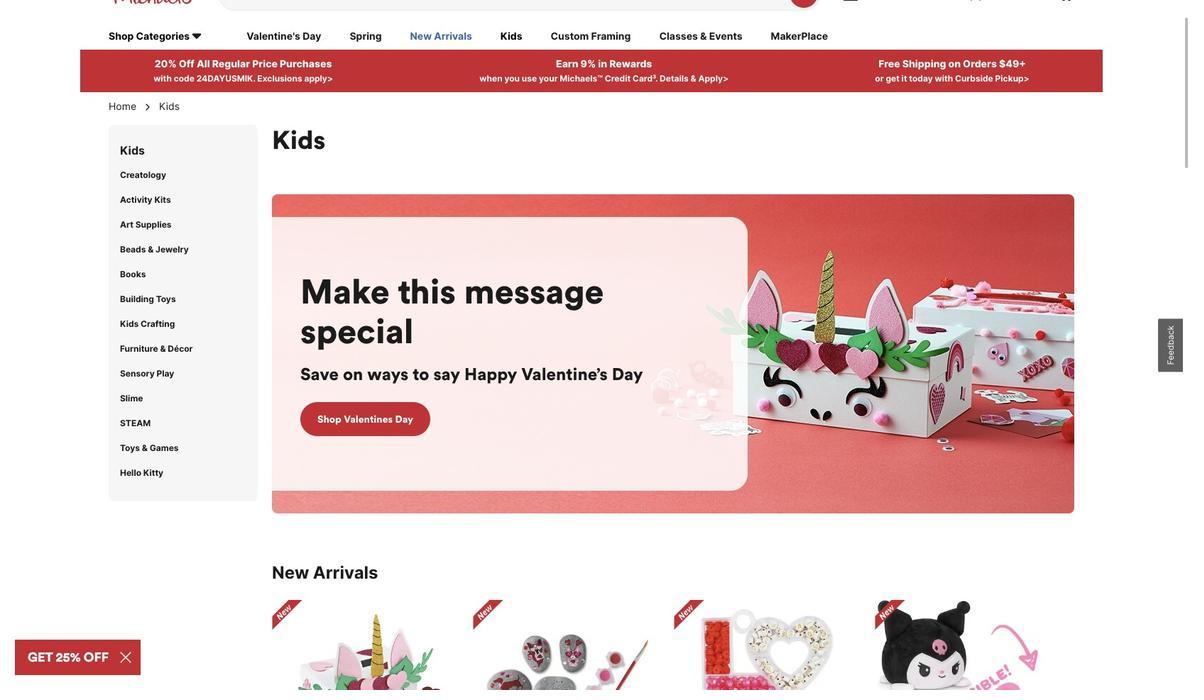 Task type: vqa. For each thing, say whether or not it's contained in the screenshot.
THE CODE
yes



Task type: locate. For each thing, give the bounding box(es) containing it.
this
[[398, 270, 456, 313]]

new arrivals left the kids link
[[410, 30, 472, 42]]

classes & events
[[659, 30, 742, 42]]

curbside
[[955, 73, 993, 84]]

0 vertical spatial on
[[948, 57, 961, 69]]

shop left categories
[[109, 30, 134, 42]]

20%
[[155, 57, 177, 69]]

toys & games link
[[120, 443, 179, 454]]

1 horizontal spatial new arrivals
[[410, 30, 472, 42]]

valentine's day unicorn mailbox decoration kit by creatology™ image
[[272, 601, 459, 691]]

1 vertical spatial shop
[[317, 413, 341, 426]]

0 vertical spatial new
[[410, 30, 432, 42]]

home
[[109, 100, 136, 112]]

& for games
[[142, 443, 148, 454]]

new up valentine's day unicorn mailbox decoration kit by creatology™ new logo
[[272, 563, 309, 583]]

pickup>
[[995, 73, 1030, 84]]

toys
[[156, 294, 176, 304], [120, 443, 140, 454]]

with down 20%
[[153, 73, 172, 84]]

categories
[[136, 30, 190, 42]]

0 horizontal spatial with
[[153, 73, 172, 84]]

play
[[157, 368, 174, 379]]

new right spring
[[410, 30, 432, 42]]

1 vertical spatial on
[[343, 363, 363, 385]]

toys & games
[[120, 443, 179, 454]]

sensory play link
[[120, 368, 174, 379]]

sanrio® my melody kuromi reversible plushie image
[[875, 601, 1062, 691]]

free
[[879, 57, 900, 69]]

art supplies
[[120, 219, 172, 230]]

1 horizontal spatial day
[[395, 413, 413, 426]]

1 vertical spatial day
[[612, 363, 643, 385]]

0 horizontal spatial on
[[343, 363, 363, 385]]

1 horizontal spatial shop
[[317, 413, 341, 426]]

your
[[539, 73, 558, 84]]

kids link
[[500, 29, 522, 45]]

with
[[153, 73, 172, 84], [935, 73, 953, 84]]

& right beads on the top left of the page
[[148, 244, 154, 255]]

valentine's day animal rock art craft kit by creatology™ image
[[473, 601, 660, 691]]

events
[[709, 30, 742, 42]]

20% off all regular price purchases with code 24dayusmik. exclusions apply>
[[153, 57, 333, 84]]

shop
[[109, 30, 134, 42], [317, 413, 341, 426]]

shop inside 'button'
[[317, 413, 341, 426]]

spring link
[[350, 29, 382, 45]]

with right today
[[935, 73, 953, 84]]

kids down code
[[159, 100, 180, 112]]

new arrivals up valentine's day unicorn mailbox decoration kit by creatology™ new logo
[[272, 563, 378, 583]]

& left events
[[700, 30, 707, 42]]

valentine's
[[247, 30, 300, 42]]

0 vertical spatial arrivals
[[434, 30, 472, 42]]

kids down building
[[120, 319, 139, 329]]

$49+
[[999, 57, 1026, 69]]

shop for shop categories
[[109, 30, 134, 42]]

1 horizontal spatial on
[[948, 57, 961, 69]]

new arrivals link
[[410, 29, 472, 45]]

apply>
[[304, 73, 333, 84]]

1 with from the left
[[153, 73, 172, 84]]

kits
[[154, 194, 171, 205]]

when
[[480, 73, 502, 84]]

2 horizontal spatial day
[[612, 363, 643, 385]]

art
[[120, 219, 133, 230]]

valentine's day animal rock art craft kit by creatology™ new logo image
[[473, 601, 504, 632]]

& left décor
[[160, 343, 166, 354]]

furniture & décor link
[[120, 343, 193, 354]]

classes
[[659, 30, 698, 42]]

0 horizontal spatial new
[[272, 563, 309, 583]]

make
[[300, 270, 390, 313]]

day
[[303, 30, 321, 42], [612, 363, 643, 385], [395, 413, 413, 426]]

0 horizontal spatial shop
[[109, 30, 134, 42]]

on right save
[[343, 363, 363, 385]]

code
[[174, 73, 194, 84]]

michaels™
[[560, 73, 603, 84]]

makerplace link
[[771, 29, 828, 45]]

building toys
[[120, 294, 176, 304]]

purchases
[[280, 57, 332, 69]]

get
[[886, 73, 900, 84]]

regular
[[212, 57, 250, 69]]

day up purchases
[[303, 30, 321, 42]]

sensory
[[120, 368, 155, 379]]

&
[[700, 30, 707, 42], [691, 73, 696, 84], [148, 244, 154, 255], [160, 343, 166, 354], [142, 443, 148, 454]]

on up curbside
[[948, 57, 961, 69]]

card³.
[[633, 73, 658, 84]]

kids
[[500, 30, 522, 42], [159, 100, 180, 112], [272, 123, 325, 156], [120, 143, 145, 157], [120, 319, 139, 329]]

0 horizontal spatial new arrivals
[[272, 563, 378, 583]]

day right valentine's
[[612, 363, 643, 385]]

slime
[[120, 393, 143, 404]]

jewelry
[[156, 244, 189, 255]]

earn 9% in rewards when you use your michaels™ credit card³. details & apply>
[[480, 57, 729, 84]]

2 vertical spatial day
[[395, 413, 413, 426]]

furniture
[[120, 343, 158, 354]]

day right the valentines
[[395, 413, 413, 426]]

off
[[179, 57, 194, 69]]

with inside "free shipping on orders $49+ or get it today with curbside pickup>"
[[935, 73, 953, 84]]

1 horizontal spatial toys
[[156, 294, 176, 304]]

0 horizontal spatial toys
[[120, 443, 140, 454]]

1 vertical spatial arrivals
[[313, 563, 378, 583]]

happy
[[464, 363, 517, 385]]

shop left the valentines
[[317, 413, 341, 426]]

& right details
[[691, 73, 696, 84]]

toys up hello
[[120, 443, 140, 454]]

1 horizontal spatial with
[[935, 73, 953, 84]]

on inside "free shipping on orders $49+ or get it today with curbside pickup>"
[[948, 57, 961, 69]]

& left games
[[142, 443, 148, 454]]

toys up crafting
[[156, 294, 176, 304]]

message
[[464, 270, 604, 313]]

2 with from the left
[[935, 73, 953, 84]]

1 vertical spatial new
[[272, 563, 309, 583]]

activity kits
[[120, 194, 171, 205]]

free shipping on orders $49+ or get it today with curbside pickup>
[[875, 57, 1030, 84]]

& for events
[[700, 30, 707, 42]]

0 vertical spatial shop
[[109, 30, 134, 42]]

0 vertical spatial toys
[[156, 294, 176, 304]]

orders
[[963, 57, 997, 69]]

beads & jewelry
[[120, 244, 189, 255]]

1 horizontal spatial new
[[410, 30, 432, 42]]

0 vertical spatial day
[[303, 30, 321, 42]]



Task type: describe. For each thing, give the bounding box(es) containing it.
supplies
[[135, 219, 172, 230]]

shipping
[[902, 57, 946, 69]]

0 horizontal spatial arrivals
[[313, 563, 378, 583]]

or
[[875, 73, 884, 84]]

Search Input field
[[236, 0, 782, 10]]

creatology link
[[120, 170, 166, 180]]

make this message special
[[300, 270, 604, 353]]

earn
[[556, 57, 578, 69]]

save
[[300, 363, 339, 385]]

valentine's day unicorn mailbox decoration kit by creatology™ new logo image
[[272, 601, 303, 632]]

home link
[[109, 99, 136, 113]]

shop categories link
[[109, 29, 218, 45]]

1 horizontal spatial arrivals
[[434, 30, 472, 42]]

with inside 20% off all regular price purchases with code 24dayusmik. exclusions apply>
[[153, 73, 172, 84]]

steam link
[[120, 418, 151, 429]]

day inside 'button'
[[395, 413, 413, 426]]

use
[[522, 73, 537, 84]]

special
[[300, 309, 414, 353]]

rewards
[[609, 57, 652, 69]]

9%
[[581, 57, 596, 69]]

valentines
[[344, 413, 393, 426]]

hello
[[120, 468, 141, 478]]

kids crafting link
[[120, 319, 175, 329]]

shop valentines day button
[[300, 402, 430, 436]]

kitty
[[143, 468, 163, 478]]

books
[[120, 269, 146, 280]]

credit
[[605, 73, 631, 84]]

valentine's day love jewelry bead craft kit by creatology™ image
[[674, 601, 861, 691]]

makerplace
[[771, 30, 828, 42]]

all
[[197, 57, 210, 69]]

apply>
[[698, 73, 729, 84]]

say
[[433, 363, 460, 385]]

24dayusmik.
[[196, 73, 255, 84]]

books link
[[120, 269, 146, 280]]

sensory play
[[120, 368, 174, 379]]

steam
[[120, 418, 151, 429]]

& inside earn 9% in rewards when you use your michaels™ credit card³. details & apply>
[[691, 73, 696, 84]]

spring
[[350, 30, 382, 42]]

ways
[[367, 363, 409, 385]]

shop valentines day
[[317, 413, 413, 426]]

exclusions
[[257, 73, 302, 84]]

today
[[909, 73, 933, 84]]

building toys link
[[120, 294, 176, 304]]

classes & events link
[[659, 29, 742, 45]]

0 vertical spatial new arrivals
[[410, 30, 472, 42]]

building
[[120, 294, 154, 304]]

to
[[413, 363, 429, 385]]

art supplies link
[[120, 219, 172, 230]]

games
[[150, 443, 179, 454]]

sanrio® my melody kuromi reversible plushie new logo image
[[875, 601, 906, 632]]

& for décor
[[160, 343, 166, 354]]

beads
[[120, 244, 146, 255]]

kids up creatology link at the left
[[120, 143, 145, 157]]

décor
[[168, 343, 193, 354]]

framing
[[591, 30, 631, 42]]

valentine's day love jewelry bead craft kit by creatology™ new logo image
[[674, 601, 705, 632]]

kids down search input field
[[500, 30, 522, 42]]

valentine's
[[521, 363, 608, 385]]

creatology
[[120, 170, 166, 180]]

slime link
[[120, 393, 143, 404]]

you
[[504, 73, 520, 84]]

hello kitty
[[120, 468, 163, 478]]

custom
[[551, 30, 589, 42]]

save on ways to say happy valentine's day
[[300, 363, 643, 385]]

details
[[660, 73, 689, 84]]

& for jewelry
[[148, 244, 154, 255]]

activity kits link
[[120, 194, 171, 205]]

0 horizontal spatial day
[[303, 30, 321, 42]]

it
[[902, 73, 907, 84]]

kids down exclusions
[[272, 123, 325, 156]]

price
[[252, 57, 278, 69]]

furniture & décor
[[120, 343, 193, 354]]

1 vertical spatial new arrivals
[[272, 563, 378, 583]]

shop for shop valentines day
[[317, 413, 341, 426]]

1 vertical spatial toys
[[120, 443, 140, 454]]

valentine's day link
[[247, 29, 321, 45]]

custom framing
[[551, 30, 631, 42]]

custom framing link
[[551, 29, 631, 45]]

kids crafting
[[120, 319, 175, 329]]

shop categories
[[109, 30, 190, 42]]

beads & jewelry link
[[120, 244, 189, 255]]

in
[[598, 57, 607, 69]]



